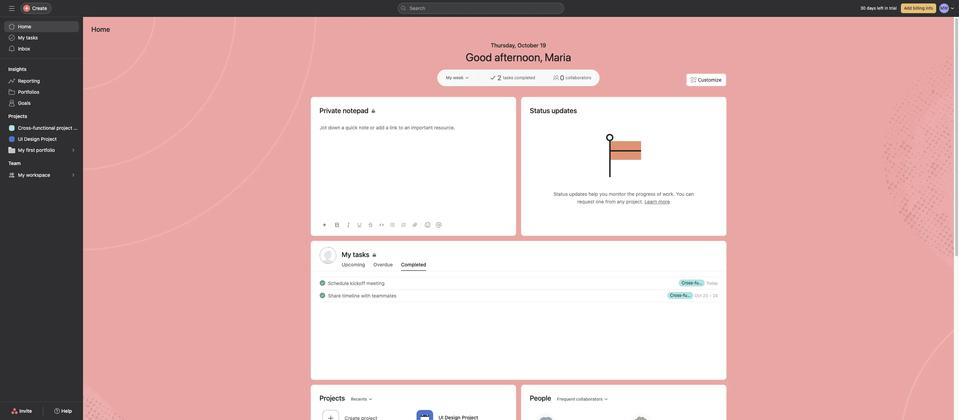 Task type: locate. For each thing, give the bounding box(es) containing it.
my for my tasks
[[18, 35, 25, 41]]

see details, my workspace image
[[71, 173, 75, 177]]

my week
[[446, 75, 464, 80]]

help button
[[50, 405, 76, 417]]

recents button
[[348, 394, 376, 404]]

collaborators
[[566, 75, 592, 80], [576, 397, 603, 402]]

status updates help you monitor the progress of work. you can request one from any project.
[[554, 191, 694, 205]]

today button
[[706, 281, 718, 286]]

inbox
[[18, 46, 30, 52]]

frequent collaborators
[[557, 397, 603, 402]]

my first portfolio link
[[4, 145, 79, 156]]

0
[[560, 74, 565, 82]]

functional
[[33, 125, 55, 131]]

my tasks
[[18, 35, 38, 41]]

1 horizontal spatial home
[[91, 25, 110, 33]]

add billing info button
[[901, 3, 937, 13]]

home inside 'global' 'element'
[[18, 24, 31, 29]]

insights element
[[0, 63, 83, 110]]

maria
[[545, 51, 571, 64]]

19
[[540, 42, 546, 48]]

more
[[659, 199, 670, 205]]

my for my first portfolio
[[18, 147, 25, 153]]

tasks up inbox
[[26, 35, 38, 41]]

portfolios
[[18, 89, 39, 95]]

Completed checkbox
[[318, 291, 327, 300]]

0 horizontal spatial projects
[[8, 113, 27, 119]]

my left first
[[18, 147, 25, 153]]

1 vertical spatial completed image
[[318, 291, 327, 300]]

Completed checkbox
[[318, 279, 327, 287]]

tasks completed
[[503, 75, 535, 80]]

timeline
[[342, 293, 360, 299]]

my week button
[[443, 73, 472, 83]]

completed button
[[401, 262, 426, 271]]

teammates
[[372, 293, 397, 299]]

toolbar
[[320, 217, 507, 233]]

24
[[713, 293, 718, 298]]

completed
[[401, 262, 426, 268]]

status
[[554, 191, 568, 197]]

30
[[861, 6, 866, 11]]

italics image
[[346, 223, 350, 227]]

meeting
[[366, 280, 385, 286]]

frequent collaborators button
[[554, 394, 612, 404]]

learn
[[645, 199, 657, 205]]

help
[[61, 408, 72, 414]]

1 completed image from the top
[[318, 279, 327, 287]]

my inside "dropdown button"
[[446, 75, 452, 80]]

1 vertical spatial projects
[[320, 394, 345, 402]]

0 vertical spatial projects
[[8, 113, 27, 119]]

info
[[926, 6, 934, 11]]

with
[[361, 293, 370, 299]]

updates
[[569, 191, 588, 197]]

projects inside projects dropdown button
[[8, 113, 27, 119]]

projects up cross-
[[8, 113, 27, 119]]

plan
[[74, 125, 83, 131]]

good
[[466, 51, 492, 64]]

completed image
[[318, 279, 327, 287], [318, 291, 327, 300]]

my down the team
[[18, 172, 25, 178]]

projects
[[8, 113, 27, 119], [320, 394, 345, 402]]

schedule
[[328, 280, 349, 286]]

0 vertical spatial tasks
[[26, 35, 38, 41]]

my up inbox
[[18, 35, 25, 41]]

my workspace
[[18, 172, 50, 178]]

monitor
[[609, 191, 626, 197]]

ui
[[18, 136, 23, 142]]

insert an object image
[[322, 223, 327, 227]]

insights
[[8, 66, 26, 72]]

my inside 'global' 'element'
[[18, 35, 25, 41]]

completed image left share
[[318, 291, 327, 300]]

1 horizontal spatial tasks
[[503, 75, 514, 80]]

see details, my first portfolio image
[[71, 148, 75, 152]]

goals
[[18, 100, 31, 106]]

reporting
[[18, 78, 40, 84]]

completed image up completed option on the left bottom of page
[[318, 279, 327, 287]]

afternoon,
[[495, 51, 543, 64]]

my left 'week'
[[446, 75, 452, 80]]

0 horizontal spatial tasks
[[26, 35, 38, 41]]

bulleted list image
[[391, 223, 395, 227]]

my inside teams element
[[18, 172, 25, 178]]

cross-
[[18, 125, 33, 131]]

people
[[530, 394, 551, 402]]

projects element
[[0, 110, 83, 157]]

portfolios link
[[4, 87, 79, 98]]

days
[[867, 6, 876, 11]]

0 horizontal spatial home
[[18, 24, 31, 29]]

in
[[885, 6, 889, 11]]

overdue
[[374, 262, 393, 268]]

my inside "projects" element
[[18, 147, 25, 153]]

progress
[[636, 191, 656, 197]]

team
[[8, 160, 21, 166]]

0 vertical spatial completed image
[[318, 279, 327, 287]]

projects left "recents"
[[320, 394, 345, 402]]

tasks right 2
[[503, 75, 514, 80]]

team button
[[0, 160, 21, 167]]

calendar image
[[421, 414, 429, 420]]

collaborators right frequent
[[576, 397, 603, 402]]

my
[[18, 35, 25, 41], [446, 75, 452, 80], [18, 147, 25, 153], [18, 172, 25, 178]]

1 vertical spatial collaborators
[[576, 397, 603, 402]]

collaborators right 0
[[566, 75, 592, 80]]

code image
[[380, 223, 384, 227]]

2 completed image from the top
[[318, 291, 327, 300]]



Task type: vqa. For each thing, say whether or not it's contained in the screenshot.
the 'globe' image
no



Task type: describe. For each thing, give the bounding box(es) containing it.
oct
[[695, 293, 702, 298]]

bold image
[[335, 223, 339, 227]]

workspace
[[26, 172, 50, 178]]

create
[[32, 5, 47, 11]]

private notepad
[[320, 107, 369, 115]]

frequent
[[557, 397, 575, 402]]

upcoming button
[[342, 262, 365, 271]]

30 days left in trial
[[861, 6, 897, 11]]

2
[[498, 74, 502, 82]]

help
[[589, 191, 598, 197]]

the
[[628, 191, 635, 197]]

0 vertical spatial collaborators
[[566, 75, 592, 80]]

teams element
[[0, 157, 83, 182]]

goals link
[[4, 98, 79, 109]]

search list box
[[398, 3, 564, 14]]

one
[[596, 199, 604, 205]]

project
[[41, 136, 57, 142]]

link image
[[413, 223, 417, 227]]

tasks inside 'global' 'element'
[[26, 35, 38, 41]]

cross-functional project plan link
[[4, 123, 83, 134]]

learn more link
[[645, 199, 670, 205]]

week
[[453, 75, 464, 80]]

create button
[[21, 3, 52, 14]]

completed image for share
[[318, 291, 327, 300]]

add
[[904, 6, 912, 11]]

can
[[686, 191, 694, 197]]

1 vertical spatial tasks
[[503, 75, 514, 80]]

my for my week
[[446, 75, 452, 80]]

schedule kickoff meeting
[[328, 280, 385, 286]]

request
[[578, 199, 595, 205]]

trial
[[890, 6, 897, 11]]

numbered list image
[[402, 223, 406, 227]]

projects button
[[0, 113, 27, 120]]

add profile photo image
[[320, 247, 336, 264]]

collaborators inside dropdown button
[[576, 397, 603, 402]]

private
[[320, 107, 341, 115]]

insights button
[[0, 66, 26, 73]]

billing
[[913, 6, 925, 11]]

home link
[[4, 21, 79, 32]]

completed
[[515, 75, 535, 80]]

thursday,
[[491, 42, 516, 48]]

my workspace link
[[4, 170, 79, 181]]

strikethrough image
[[368, 223, 373, 227]]

20
[[703, 293, 708, 298]]

you
[[600, 191, 608, 197]]

emoji image
[[425, 222, 430, 228]]

customize
[[698, 77, 722, 83]]

work.
[[663, 191, 675, 197]]

today
[[706, 281, 718, 286]]

design
[[24, 136, 40, 142]]

learn more
[[645, 199, 670, 205]]

project
[[57, 125, 72, 131]]

left
[[878, 6, 884, 11]]

of
[[657, 191, 662, 197]]

invite
[[19, 408, 32, 414]]

cross-functional project plan
[[18, 125, 83, 131]]

overdue button
[[374, 262, 393, 271]]

notepad
[[343, 107, 369, 115]]

share
[[328, 293, 341, 299]]

completed image for schedule
[[318, 279, 327, 287]]

from
[[606, 199, 616, 205]]

first
[[26, 147, 35, 153]]

project.
[[627, 199, 644, 205]]

recents
[[351, 397, 367, 402]]

share timeline with teammates
[[328, 293, 397, 299]]

underline image
[[357, 223, 362, 227]]

–
[[709, 293, 712, 298]]

you
[[676, 191, 685, 197]]

hide sidebar image
[[9, 6, 15, 11]]

1 horizontal spatial projects
[[320, 394, 345, 402]]

at mention image
[[436, 222, 442, 228]]

any
[[617, 199, 625, 205]]

portfolio
[[36, 147, 55, 153]]

my tasks
[[342, 251, 370, 259]]

inbox link
[[4, 43, 79, 54]]

oct 20 – 24
[[695, 293, 718, 298]]

kickoff
[[350, 280, 365, 286]]

ui design project link
[[4, 134, 79, 145]]

invite button
[[7, 405, 36, 417]]

global element
[[0, 17, 83, 59]]

reporting link
[[4, 75, 79, 87]]

my for my workspace
[[18, 172, 25, 178]]

status updates
[[530, 107, 577, 115]]

my tasks link
[[4, 32, 79, 43]]

upcoming
[[342, 262, 365, 268]]

search
[[410, 5, 425, 11]]

add billing info
[[904, 6, 934, 11]]

my first portfolio
[[18, 147, 55, 153]]

thursday, october 19 good afternoon, maria
[[466, 42, 571, 64]]

search button
[[398, 3, 564, 14]]

october
[[518, 42, 539, 48]]



